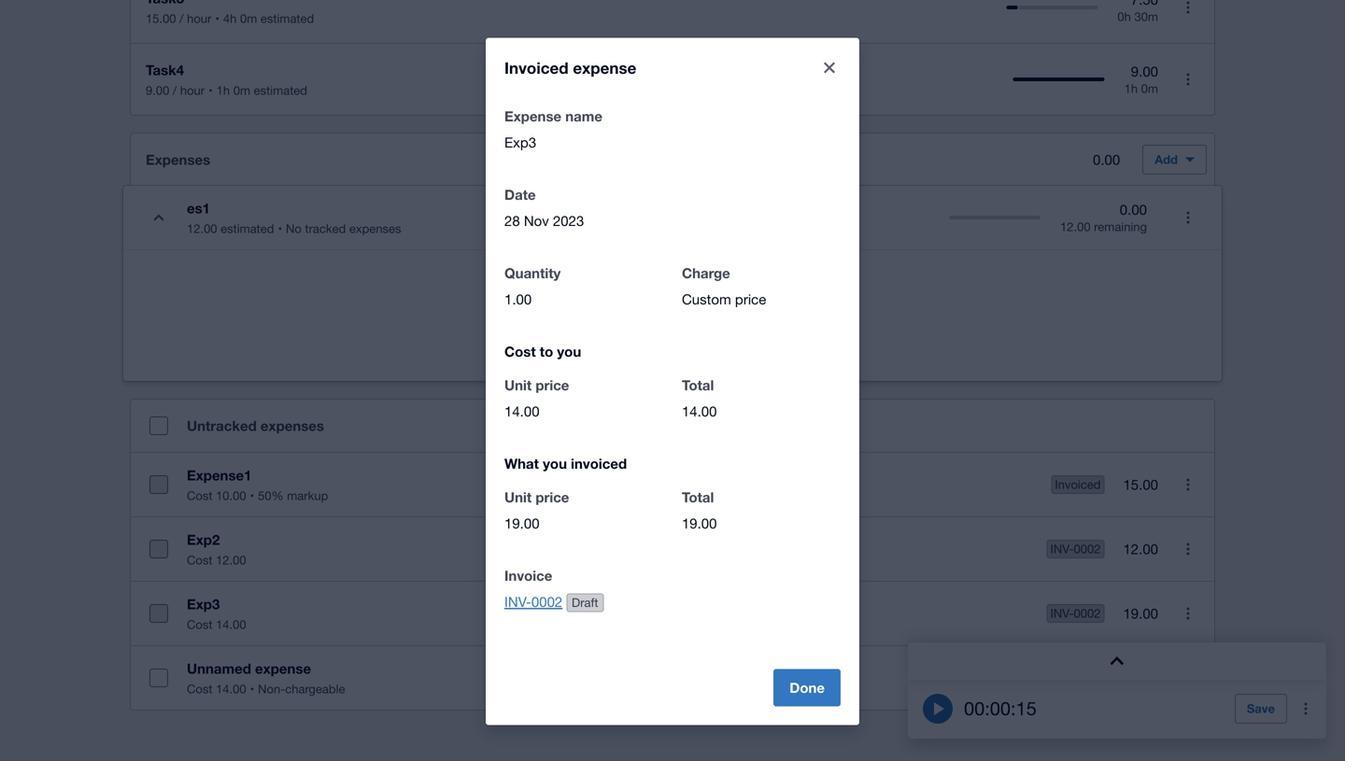 Task type: locate. For each thing, give the bounding box(es) containing it.
exp3 inside exp3 cost 14.00
[[187, 596, 220, 613]]

0002 for exp2
[[1074, 542, 1101, 556]]

0 vertical spatial 9.00
[[1131, 63, 1159, 80]]

15.00
[[146, 11, 176, 26], [1123, 477, 1159, 493]]

estimated right 4h
[[261, 11, 314, 26]]

date
[[505, 186, 536, 203]]

unit for unit price 19.00
[[505, 489, 532, 506]]

1 vertical spatial hour
[[180, 83, 205, 98]]

0 vertical spatial exp3
[[505, 134, 536, 150]]

unnamed expense cost 14.00 • non-chargeable
[[187, 661, 345, 697]]

1 horizontal spatial /
[[180, 11, 184, 26]]

1 vertical spatial 9.00
[[146, 83, 169, 98]]

0m down the 30m
[[1141, 81, 1159, 96]]

1h inside task4 9.00 / hour • 1h 0m estimated
[[216, 83, 230, 98]]

9.00 down task4
[[146, 83, 169, 98]]

cost down exp2
[[187, 553, 213, 568]]

unnamed
[[187, 661, 251, 677]]

0.00 inside 0.00 12.00 remaining
[[1120, 202, 1147, 218]]

1 vertical spatial price
[[536, 377, 569, 394]]

19.00
[[505, 515, 540, 532], [682, 515, 717, 532], [1123, 606, 1159, 622]]

• down 15.00 / hour • 4h 0m estimated
[[208, 83, 213, 98]]

00:00:15
[[964, 698, 1037, 720]]

unit
[[505, 377, 532, 394], [505, 489, 532, 506]]

0.00
[[1093, 152, 1120, 168], [1120, 202, 1147, 218], [1131, 670, 1159, 686]]

9.00 inside 9.00 1h 0m
[[1131, 63, 1159, 80]]

28
[[505, 213, 520, 229]]

expense1
[[187, 467, 252, 484]]

1 vertical spatial unit
[[505, 489, 532, 506]]

done button
[[774, 669, 841, 707]]

0002
[[1074, 542, 1101, 556], [532, 594, 563, 610], [1074, 606, 1101, 621]]

exp3 down exp2 cost 12.00 on the left of page
[[187, 596, 220, 613]]

expense up non-
[[255, 661, 311, 677]]

expense
[[573, 58, 637, 77], [255, 661, 311, 677]]

date 28 nov 2023
[[505, 186, 584, 229]]

1 horizontal spatial exp3
[[505, 134, 536, 150]]

expense for unnamed
[[255, 661, 311, 677]]

2 vertical spatial estimated
[[221, 221, 274, 236]]

cost inside unnamed expense cost 14.00 • non-chargeable
[[187, 682, 213, 697]]

1h down 15.00 / hour • 4h 0m estimated
[[216, 83, 230, 98]]

expense up name
[[573, 58, 637, 77]]

2 unit from the top
[[505, 489, 532, 506]]

1 unit from the top
[[505, 377, 532, 394]]

invoiced inside dialog
[[505, 58, 569, 77]]

total inside total 19.00
[[682, 489, 714, 506]]

you
[[557, 343, 581, 360], [543, 455, 567, 472]]

total inside the total 14.00
[[682, 377, 714, 394]]

total 19.00
[[682, 489, 717, 532]]

9.00 down the 30m
[[1131, 63, 1159, 80]]

9.00 inside task4 9.00 / hour • 1h 0m estimated
[[146, 83, 169, 98]]

start timer image
[[923, 694, 953, 724]]

inv-0002 link
[[505, 594, 563, 610]]

0 horizontal spatial expense
[[255, 661, 311, 677]]

0002 inside invoice inv-0002 draft
[[532, 594, 563, 610]]

cost to you
[[505, 343, 581, 360]]

1 vertical spatial 0.00
[[1120, 202, 1147, 218]]

estimated down 15.00 / hour • 4h 0m estimated
[[254, 83, 307, 98]]

0 vertical spatial price
[[735, 291, 766, 307]]

0002 for exp3
[[1074, 606, 1101, 621]]

cost for exp3
[[187, 618, 213, 632]]

hour down task4
[[180, 83, 205, 98]]

expense inside invoiced expense dialog
[[573, 58, 637, 77]]

1.00
[[505, 291, 532, 307]]

0.00 12.00 remaining
[[1060, 202, 1147, 234]]

estimated inside es1 12.00 estimated • no tracked expenses
[[221, 221, 274, 236]]

invoiced
[[571, 455, 627, 472]]

12.00 inside es1 12.00 estimated • no tracked expenses
[[187, 221, 217, 236]]

invoiced for invoiced
[[1055, 477, 1101, 492]]

exp3 down the expense
[[505, 134, 536, 150]]

0m down 4h
[[233, 83, 250, 98]]

• left 50%
[[250, 489, 254, 503]]

task4
[[146, 62, 184, 78]]

2 inv-0002 from the top
[[1051, 606, 1101, 621]]

0 vertical spatial expense
[[573, 58, 637, 77]]

• left no
[[278, 221, 282, 236]]

0 vertical spatial invoiced
[[505, 58, 569, 77]]

1 vertical spatial inv-0002
[[1051, 606, 1101, 621]]

0 vertical spatial 15.00
[[146, 11, 176, 26]]

expense inside unnamed expense cost 14.00 • non-chargeable
[[255, 661, 311, 677]]

1 inv-0002 from the top
[[1051, 542, 1101, 556]]

price down what you invoiced
[[536, 489, 569, 506]]

1 horizontal spatial expense
[[573, 58, 637, 77]]

• left non-
[[250, 682, 254, 697]]

• inside es1 12.00 estimated • no tracked expenses
[[278, 221, 282, 236]]

2023
[[553, 213, 584, 229]]

cost down unnamed
[[187, 682, 213, 697]]

quantity
[[505, 265, 561, 282]]

0 horizontal spatial 19.00
[[505, 515, 540, 532]]

close button
[[811, 49, 848, 86]]

price right custom
[[735, 291, 766, 307]]

unit down cost to you
[[505, 377, 532, 394]]

estimated left no
[[221, 221, 274, 236]]

cost up unnamed
[[187, 618, 213, 632]]

name
[[566, 108, 603, 125]]

untracked expenses
[[187, 418, 324, 434]]

0h 30m
[[1118, 9, 1159, 24]]

unit down what
[[505, 489, 532, 506]]

hour left 4h
[[187, 11, 211, 26]]

0 horizontal spatial 15.00
[[146, 11, 176, 26]]

1 horizontal spatial 9.00
[[1131, 63, 1159, 80]]

14.00
[[505, 403, 540, 420], [682, 403, 717, 420], [216, 618, 246, 632], [216, 682, 246, 697]]

/ down task4
[[173, 83, 177, 98]]

0 horizontal spatial exp3
[[187, 596, 220, 613]]

cost down expense1
[[187, 489, 213, 503]]

4h
[[223, 11, 237, 26]]

save
[[1247, 702, 1275, 716]]

0 vertical spatial expenses
[[349, 221, 401, 236]]

expenses right tracked
[[349, 221, 401, 236]]

0h
[[1118, 9, 1131, 24]]

charge custom price
[[682, 265, 766, 307]]

charge
[[682, 265, 730, 282]]

unit inside unit price 19.00
[[505, 489, 532, 506]]

hour inside task4 9.00 / hour • 1h 0m estimated
[[180, 83, 205, 98]]

1 vertical spatial expenses
[[261, 418, 324, 434]]

2 total from the top
[[682, 489, 714, 506]]

0m
[[240, 11, 257, 26], [1141, 81, 1159, 96], [233, 83, 250, 98]]

unit inside unit price 14.00
[[505, 377, 532, 394]]

1 horizontal spatial 1h
[[1125, 81, 1138, 96]]

price down to
[[536, 377, 569, 394]]

price inside unit price 19.00
[[536, 489, 569, 506]]

price inside unit price 14.00
[[536, 377, 569, 394]]

toggle button
[[140, 199, 178, 236]]

invoiced expense dialog
[[486, 38, 860, 725]]

invoiced
[[505, 58, 569, 77], [1055, 477, 1101, 492]]

• for 15.00
[[215, 11, 219, 26]]

1 vertical spatial /
[[173, 83, 177, 98]]

1h inside 9.00 1h 0m
[[1125, 81, 1138, 96]]

0 horizontal spatial invoiced
[[505, 58, 569, 77]]

1h down 0h
[[1125, 81, 1138, 96]]

es1 12.00 estimated • no tracked expenses
[[187, 200, 401, 236]]

cost left to
[[505, 343, 536, 360]]

price for unit price 19.00
[[536, 489, 569, 506]]

30m
[[1135, 9, 1159, 24]]

1 horizontal spatial expenses
[[349, 221, 401, 236]]

cost
[[505, 343, 536, 360], [187, 489, 213, 503], [187, 553, 213, 568], [187, 618, 213, 632], [187, 682, 213, 697]]

expenses up expense1 cost 10.00 • 50% markup
[[261, 418, 324, 434]]

expense for invoiced
[[573, 58, 637, 77]]

/
[[180, 11, 184, 26], [173, 83, 177, 98]]

task4 9.00 / hour • 1h 0m estimated
[[146, 62, 307, 98]]

0 vertical spatial inv-0002
[[1051, 542, 1101, 556]]

inv-
[[1051, 542, 1074, 556], [505, 594, 532, 610], [1051, 606, 1074, 621]]

1 vertical spatial expense
[[255, 661, 311, 677]]

save button
[[1235, 694, 1287, 724]]

/ left 4h
[[180, 11, 184, 26]]

estimated
[[261, 11, 314, 26], [254, 83, 307, 98], [221, 221, 274, 236]]

quantity 1.00
[[505, 265, 561, 307]]

0 vertical spatial estimated
[[261, 11, 314, 26]]

cost inside exp2 cost 12.00
[[187, 553, 213, 568]]

14.00 inside exp3 cost 14.00
[[216, 618, 246, 632]]

• inside unnamed expense cost 14.00 • non-chargeable
[[250, 682, 254, 697]]

total 14.00
[[682, 377, 717, 420]]

total for unit price 19.00
[[682, 489, 714, 506]]

1 horizontal spatial invoiced
[[1055, 477, 1101, 492]]

1 total from the top
[[682, 377, 714, 394]]

markup
[[287, 489, 328, 503]]

• left 4h
[[215, 11, 219, 26]]

50%
[[258, 489, 284, 503]]

cost inside exp3 cost 14.00
[[187, 618, 213, 632]]

0 vertical spatial unit
[[505, 377, 532, 394]]

12.00
[[1060, 219, 1091, 234], [187, 221, 217, 236], [1123, 541, 1159, 557], [216, 553, 246, 568]]

you right what
[[543, 455, 567, 472]]

hour
[[187, 11, 211, 26], [180, 83, 205, 98]]

1 vertical spatial total
[[682, 489, 714, 506]]

total for unit price 14.00
[[682, 377, 714, 394]]

expenses
[[349, 221, 401, 236], [261, 418, 324, 434]]

14.00 inside unnamed expense cost 14.00 • non-chargeable
[[216, 682, 246, 697]]

9.00
[[1131, 63, 1159, 80], [146, 83, 169, 98]]

cost inside invoiced expense dialog
[[505, 343, 536, 360]]

0 horizontal spatial expenses
[[261, 418, 324, 434]]

no
[[286, 221, 302, 236]]

1 vertical spatial 15.00
[[1123, 477, 1159, 493]]

exp3
[[505, 134, 536, 150], [187, 596, 220, 613]]

2 vertical spatial price
[[536, 489, 569, 506]]

0 horizontal spatial /
[[173, 83, 177, 98]]

0 vertical spatial you
[[557, 343, 581, 360]]

1 vertical spatial exp3
[[187, 596, 220, 613]]

1 vertical spatial estimated
[[254, 83, 307, 98]]

1h
[[1125, 81, 1138, 96], [216, 83, 230, 98]]

0 vertical spatial total
[[682, 377, 714, 394]]

1 vertical spatial invoiced
[[1055, 477, 1101, 492]]

custom
[[682, 291, 731, 307]]

inv-0002
[[1051, 542, 1101, 556], [1051, 606, 1101, 621]]

•
[[215, 11, 219, 26], [208, 83, 213, 98], [278, 221, 282, 236], [250, 489, 254, 503], [250, 682, 254, 697]]

1 horizontal spatial 15.00
[[1123, 477, 1159, 493]]

you right to
[[557, 343, 581, 360]]

0 horizontal spatial 9.00
[[146, 83, 169, 98]]

price
[[735, 291, 766, 307], [536, 377, 569, 394], [536, 489, 569, 506]]

exp3 cost 14.00
[[187, 596, 246, 632]]

• inside expense1 cost 10.00 • 50% markup
[[250, 489, 254, 503]]

total
[[682, 377, 714, 394], [682, 489, 714, 506]]

0 horizontal spatial 1h
[[216, 83, 230, 98]]

cost inside expense1 cost 10.00 • 50% markup
[[187, 489, 213, 503]]

inv-0002 for exp3
[[1051, 606, 1101, 621]]

what
[[505, 455, 539, 472]]



Task type: describe. For each thing, give the bounding box(es) containing it.
15.00 for 15.00
[[1123, 477, 1159, 493]]

tracked
[[305, 221, 346, 236]]

done
[[790, 680, 825, 697]]

nov
[[524, 213, 549, 229]]

12.00 inside exp2 cost 12.00
[[216, 553, 246, 568]]

14.00 inside unit price 14.00
[[505, 403, 540, 420]]

expense1 cost 10.00 • 50% markup
[[187, 467, 328, 503]]

unit for unit price 14.00
[[505, 377, 532, 394]]

remaining
[[1094, 219, 1147, 234]]

to
[[540, 343, 553, 360]]

0 vertical spatial 0.00
[[1093, 152, 1120, 168]]

0 vertical spatial hour
[[187, 11, 211, 26]]

expenses
[[146, 151, 210, 168]]

• inside task4 9.00 / hour • 1h 0m estimated
[[208, 83, 213, 98]]

price for unit price 14.00
[[536, 377, 569, 394]]

inv- for exp2
[[1051, 542, 1074, 556]]

0 vertical spatial /
[[180, 11, 184, 26]]

10.00
[[216, 489, 246, 503]]

expense
[[505, 108, 562, 125]]

/ inside task4 9.00 / hour • 1h 0m estimated
[[173, 83, 177, 98]]

invoice
[[505, 568, 553, 584]]

untracked
[[187, 418, 257, 434]]

inv- for exp3
[[1051, 606, 1074, 621]]

1 horizontal spatial 19.00
[[682, 515, 717, 532]]

estimated inside task4 9.00 / hour • 1h 0m estimated
[[254, 83, 307, 98]]

non-
[[258, 682, 285, 697]]

unit price 14.00
[[505, 377, 569, 420]]

expenses inside es1 12.00 estimated • no tracked expenses
[[349, 221, 401, 236]]

expense name exp3
[[505, 108, 603, 150]]

chargeable
[[285, 682, 345, 697]]

0m inside task4 9.00 / hour • 1h 0m estimated
[[233, 83, 250, 98]]

9.00 1h 0m
[[1125, 63, 1159, 96]]

exp3 inside expense name exp3
[[505, 134, 536, 150]]

unit price 19.00
[[505, 489, 569, 532]]

inv-0002 for exp2
[[1051, 542, 1101, 556]]

inv- inside invoice inv-0002 draft
[[505, 594, 532, 610]]

es1
[[187, 200, 210, 217]]

• for es1
[[278, 221, 282, 236]]

12.00 inside 0.00 12.00 remaining
[[1060, 219, 1091, 234]]

toggle image
[[154, 214, 164, 221]]

add
[[1155, 152, 1178, 167]]

0m right 4h
[[240, 11, 257, 26]]

draft
[[572, 596, 598, 610]]

cost for expense1
[[187, 489, 213, 503]]

exp2
[[187, 532, 220, 548]]

2 horizontal spatial 19.00
[[1123, 606, 1159, 622]]

exp2 cost 12.00
[[187, 532, 246, 568]]

2 vertical spatial 0.00
[[1131, 670, 1159, 686]]

cost for exp2
[[187, 553, 213, 568]]

invoice inv-0002 draft
[[505, 568, 598, 610]]

price inside charge custom price
[[735, 291, 766, 307]]

add button
[[1143, 145, 1207, 175]]

15.00 / hour • 4h 0m estimated
[[146, 11, 314, 26]]

invoiced expense
[[505, 58, 637, 77]]

19.00 inside unit price 19.00
[[505, 515, 540, 532]]

invoiced for invoiced expense
[[505, 58, 569, 77]]

what you invoiced
[[505, 455, 627, 472]]

15.00 for 15.00 / hour • 4h 0m estimated
[[146, 11, 176, 26]]

close image
[[824, 62, 835, 73]]

1 vertical spatial you
[[543, 455, 567, 472]]

• for expense1
[[250, 489, 254, 503]]

0m inside 9.00 1h 0m
[[1141, 81, 1159, 96]]



Task type: vqa. For each thing, say whether or not it's contained in the screenshot.
Manual journals Link
no



